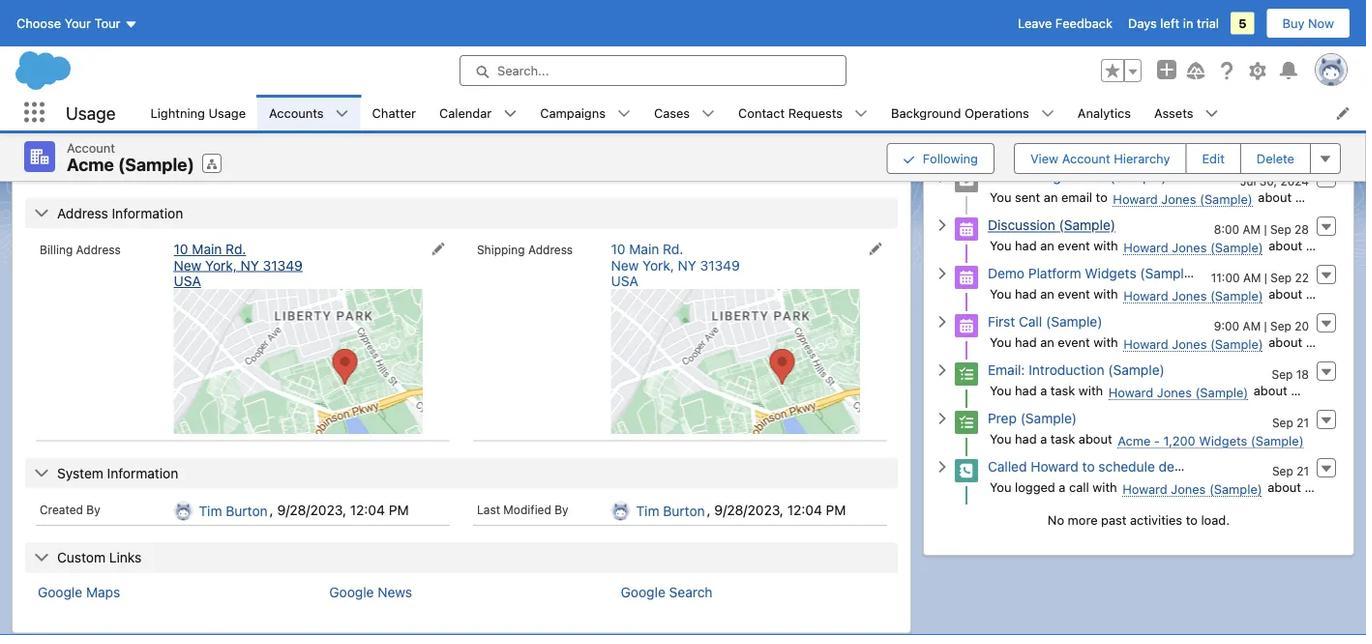 Task type: locate. For each thing, give the bounding box(es) containing it.
1 horizontal spatial usa
[[611, 274, 639, 290]]

hierarchy
[[1114, 151, 1171, 166]]

1 vertical spatial email:
[[988, 170, 1025, 186]]

11:00
[[1211, 271, 1240, 285]]

you up prepare
[[990, 93, 1012, 108]]

3 event from the top
[[1058, 335, 1091, 350]]

1 new from the left
[[174, 258, 202, 274]]

2 1,200 from the top
[[1164, 434, 1196, 449]]

2 21 from the top
[[1297, 465, 1309, 479]]

1 had from the top
[[1015, 45, 1037, 60]]

an for (sample)
[[1041, 239, 1055, 253]]

ny for shipping address
[[678, 258, 697, 274]]

0 horizontal spatial ny
[[241, 258, 259, 274]]

1 12:04 from the left
[[350, 503, 385, 519]]

0 vertical spatial information
[[112, 206, 183, 222]]

am for widgets
[[1244, 271, 1262, 285]]

event up email: introduction (sample)
[[1058, 335, 1091, 350]]

sent for you sent an email to howard jones (sample)
[[1015, 93, 1041, 108]]

jul left "30,"
[[1241, 175, 1257, 188]]

1 vertical spatial event
[[1058, 287, 1091, 301]]

2 vertical spatial |
[[1264, 320, 1268, 333]]

new
[[174, 258, 202, 274], [611, 258, 639, 274]]

had down the prep (sample)
[[1015, 432, 1037, 447]]

roi down view account hierarchy
[[1084, 170, 1107, 186]]

had down demo
[[1015, 287, 1037, 301]]

address information button
[[25, 198, 898, 229]]

task image down event image
[[955, 364, 978, 387]]

you inside you logged a call with howard jones (sample) about
[[990, 481, 1012, 495]]

1 tim burton from the left
[[199, 504, 268, 520]]

3 | from the top
[[1264, 320, 1268, 333]]

0 horizontal spatial 10
[[174, 242, 188, 258]]

account up the today on the top left of the page
[[67, 140, 115, 155]]

1 21 from the top
[[1297, 417, 1309, 430]]

0 horizontal spatial 10 main rd. new york, ny 31349 usa
[[174, 242, 303, 290]]

an up discussion (sample)
[[1044, 190, 1058, 205]]

(sample) inside you sent an email to howard jones (sample) about
[[1200, 192, 1253, 207]]

3 you had an event with howard jones (sample) about from the top
[[990, 335, 1306, 352]]

email
[[1062, 93, 1093, 108], [1062, 190, 1093, 205]]

am right 11:00
[[1244, 271, 1262, 285]]

1 vertical spatial you had an event with howard jones (sample) about
[[990, 287, 1306, 303]]

0 vertical spatial you had a task about acme - 1,200 widgets (sample)
[[990, 142, 1304, 158]]

you had a task about acme - 1,200 widgets (sample) down prepare roi model and share with acme (sample)
[[990, 142, 1304, 158]]

2 vertical spatial event
[[1058, 335, 1091, 350]]

0 horizontal spatial tim burton
[[199, 504, 268, 520]]

0 horizontal spatial account
[[67, 140, 115, 155]]

9/28/2023, for created by
[[277, 503, 346, 519]]

0 vertical spatial acme - 1,200 widgets (sample) link
[[1118, 144, 1304, 159]]

of
[[57, 164, 68, 178]]

0 vertical spatial email
[[1062, 93, 1093, 108]]

1 vertical spatial acme - 1,200 widgets (sample) link
[[1118, 434, 1304, 450]]

1,200 for roi
[[1164, 144, 1196, 158]]

, 9/28/2023, 12:04 pm for created by
[[270, 503, 409, 519]]

0 vertical spatial |
[[1264, 223, 1267, 237]]

1 horizontal spatial ,
[[707, 503, 711, 519]]

text default image down product
[[1041, 107, 1055, 121]]

no
[[1243, 126, 1258, 140], [1048, 513, 1065, 528]]

0 horizontal spatial , 9/28/2023, 12:04 pm
[[270, 503, 409, 519]]

2 tim from the left
[[636, 504, 660, 520]]

2024
[[1281, 78, 1309, 91], [1281, 175, 1309, 188]]

task for (sample)
[[1051, 432, 1076, 447]]

email: product fit (sample)
[[988, 73, 1158, 89]]

text default image left the cases
[[617, 107, 631, 121]]

0 horizontal spatial pm
[[149, 164, 167, 178]]

information down 2:​33
[[112, 206, 183, 222]]

email inside you sent an email to howard jones (sample) about
[[1062, 190, 1093, 205]]

schedule
[[1099, 460, 1155, 476]]

google for google search
[[621, 585, 666, 601]]

0 vertical spatial sent
[[1015, 93, 1041, 108]]

10 you from the top
[[990, 481, 1012, 495]]

text default image right the cases
[[702, 107, 715, 121]]

1 horizontal spatial no
[[1243, 126, 1258, 140]]

1 horizontal spatial york,
[[643, 258, 674, 274]]

6 had from the top
[[1015, 384, 1037, 398]]

1 tim from the left
[[199, 504, 222, 520]]

|
[[1264, 223, 1267, 237], [1265, 271, 1268, 285], [1264, 320, 1268, 333]]

2 new from the left
[[611, 258, 639, 274]]

2 you had an event with howard jones (sample) about from the top
[[990, 287, 1306, 303]]

2 vertical spatial you had an event with howard jones (sample) about
[[990, 335, 1306, 352]]

2 york, from the left
[[643, 258, 674, 274]]

howard jones (sample) link for first call (sample)
[[1124, 337, 1264, 353]]

event image
[[955, 218, 978, 242], [955, 267, 978, 290]]

acme
[[1204, 121, 1239, 137], [1118, 144, 1151, 158], [67, 154, 114, 175], [1118, 434, 1151, 449]]

howard down "schedule"
[[1123, 482, 1168, 497]]

0 horizontal spatial rd.
[[226, 242, 246, 258]]

had down up
[[1015, 45, 1037, 60]]

group
[[1101, 59, 1142, 82]]

sent inside you sent an email to howard jones (sample)
[[1015, 93, 1041, 108]]

task down introduction
[[1051, 384, 1076, 398]]

address inside address information "dropdown button"
[[57, 206, 108, 222]]

email: for email: widgets roi (sample)
[[988, 170, 1025, 186]]

1 10 from the left
[[174, 242, 188, 258]]

jul for email: product fit (sample)
[[1244, 78, 1260, 91]]

jul left 17,
[[1244, 78, 1260, 91]]

3 task image from the top
[[955, 364, 978, 387]]

pm for created by
[[389, 503, 409, 519]]

2 | from the top
[[1265, 271, 1268, 285]]

0 horizontal spatial york,
[[205, 258, 237, 274]]

usage
[[66, 102, 116, 123], [209, 105, 246, 120]]

york, for shipping address
[[643, 258, 674, 274]]

2 by from the left
[[555, 504, 569, 518]]

howard down hierarchy
[[1113, 192, 1158, 207]]

0 vertical spatial roi
[[1041, 121, 1063, 137]]

contact
[[739, 105, 785, 120]]

background operations
[[891, 105, 1030, 120]]

1 horizontal spatial 31349
[[700, 258, 740, 274]]

google news link
[[329, 585, 412, 601]]

1 you had a task about acme - 1,200 widgets (sample) from the top
[[990, 142, 1304, 158]]

by right created
[[86, 504, 100, 518]]

by
[[86, 504, 100, 518], [555, 504, 569, 518]]

an inside you sent an email to howard jones (sample) about
[[1044, 190, 1058, 205]]

howard inside 'you had a task with howard jones (sample) about'
[[1109, 386, 1154, 400]]

1 9/28/2023, from the left
[[277, 503, 346, 519]]

event down discussion (sample)
[[1058, 239, 1091, 253]]

usa for billing address
[[174, 274, 201, 290]]

0 horizontal spatial tim
[[199, 504, 222, 520]]

a for (sample)
[[1041, 432, 1047, 447]]

search... button
[[460, 55, 847, 86]]

ny
[[241, 258, 259, 274], [678, 258, 697, 274]]

about for 11:00 am | sep 22
[[1269, 287, 1303, 301]]

1 vertical spatial 2024
[[1281, 175, 1309, 188]]

2 task image from the top
[[955, 122, 978, 145]]

1 ny from the left
[[241, 258, 259, 274]]

1 2024 from the top
[[1281, 78, 1309, 91]]

0 horizontal spatial usa
[[174, 274, 201, 290]]

to down fit
[[1096, 93, 1108, 108]]

(sample) inside you sent an email to howard jones (sample)
[[1200, 95, 1253, 110]]

1 horizontal spatial tim burton link
[[636, 504, 705, 521]]

1 horizontal spatial 10
[[611, 242, 626, 258]]

4 you from the top
[[990, 190, 1012, 205]]

2024 for email: widgets roi (sample)
[[1281, 175, 1309, 188]]

a inside 'you had a task with howard jones (sample) about'
[[1041, 384, 1047, 398]]

2 you from the top
[[990, 93, 1012, 108]]

text default image left system on the bottom left of page
[[34, 467, 49, 482]]

an
[[1044, 93, 1058, 108], [1044, 190, 1058, 205], [1041, 239, 1055, 253], [1041, 287, 1055, 301], [1041, 335, 1055, 350]]

1 1,200 from the top
[[1164, 144, 1196, 158]]

you down called
[[990, 481, 1012, 495]]

google maps
[[38, 585, 120, 601]]

0 vertical spatial event
[[1058, 239, 1091, 253]]

10 for shipping address
[[611, 242, 626, 258]]

main
[[192, 242, 222, 258], [629, 242, 659, 258]]

about
[[1079, 142, 1113, 156], [1259, 190, 1292, 205], [1269, 239, 1303, 253], [1269, 287, 1303, 301], [1269, 335, 1303, 350], [1254, 384, 1288, 398], [1079, 432, 1113, 447], [1268, 481, 1302, 495]]

10 main rd. new york, ny 31349 usa
[[174, 242, 303, 290], [611, 242, 740, 290]]

3 task from the top
[[1051, 384, 1076, 398]]

1 you had an event with howard jones (sample) about from the top
[[990, 239, 1306, 255]]

about for jul 30, 2024
[[1259, 190, 1292, 205]]

burton for created by
[[226, 504, 268, 520]]

billing
[[40, 244, 73, 257]]

1 vertical spatial information
[[107, 466, 178, 482]]

1 vertical spatial you had a task about acme - 1,200 widgets (sample)
[[990, 432, 1304, 449]]

text default image down following
[[936, 171, 949, 184]]

first call (sample)
[[988, 315, 1103, 331]]

12:04
[[350, 503, 385, 519], [788, 503, 823, 519]]

an down 'platform'
[[1041, 287, 1055, 301]]

1 horizontal spatial roi
[[1084, 170, 1107, 186]]

to inside you sent an email to howard jones (sample) about
[[1096, 190, 1108, 205]]

1 horizontal spatial ny
[[678, 258, 697, 274]]

about for sep 21
[[1268, 481, 1302, 495]]

text default image right requests
[[855, 107, 868, 121]]

1 horizontal spatial 10 main rd. new york, ny 31349 usa
[[611, 242, 740, 290]]

8 you from the top
[[990, 384, 1012, 398]]

0 horizontal spatial google
[[38, 585, 82, 601]]

1 rd. from the left
[[226, 242, 246, 258]]

you down the discussion in the right top of the page
[[990, 239, 1012, 253]]

event for (sample)
[[1058, 239, 1091, 253]]

address right billing
[[76, 244, 121, 257]]

| for widgets
[[1265, 271, 1268, 285]]

jul
[[1244, 78, 1260, 91], [1241, 175, 1257, 188]]

0 horizontal spatial tim burton link
[[199, 504, 268, 521]]

howard jones (sample) link down 'days left in trial'
[[1109, 47, 1249, 62]]

1 vertical spatial roi
[[1084, 170, 1107, 186]]

text default image left logged call "image"
[[936, 461, 949, 475]]

10 main rd. new york, ny 31349 usa for billing address
[[174, 242, 303, 290]]

1 horizontal spatial by
[[555, 504, 569, 518]]

- for roi
[[1155, 144, 1160, 158]]

2024 right 17,
[[1281, 78, 1309, 91]]

event image left demo
[[955, 267, 978, 290]]

follow up with howard (sample)
[[988, 25, 1189, 40]]

delete
[[1257, 151, 1295, 166]]

usage right the 'lightning'
[[209, 105, 246, 120]]

3 email: from the top
[[988, 363, 1025, 379]]

call
[[1070, 481, 1090, 495]]

google
[[38, 585, 82, 601], [329, 585, 374, 601], [621, 585, 666, 601]]

task image down 'background operations'
[[955, 122, 978, 145]]

0 vertical spatial 21
[[1297, 417, 1309, 430]]

email down 'email: product fit (sample)' link
[[1062, 93, 1093, 108]]

1 horizontal spatial burton
[[663, 504, 705, 520]]

1 horizontal spatial pm
[[389, 503, 409, 519]]

email: up prep at the bottom of the page
[[988, 363, 1025, 379]]

1 acme - 1,200 widgets (sample) link from the top
[[1118, 144, 1304, 159]]

1 burton from the left
[[226, 504, 268, 520]]

howard up prepare roi model and share with acme (sample) link
[[1113, 95, 1158, 110]]

1 event image from the top
[[955, 218, 978, 242]]

text default image inside calendar 'list item'
[[504, 107, 517, 121]]

1 horizontal spatial rd.
[[663, 242, 684, 258]]

1,200 down share
[[1164, 144, 1196, 158]]

a inside you had a task with howard jones (sample)
[[1041, 45, 1047, 60]]

5 you from the top
[[990, 239, 1012, 253]]

you had a task about acme - 1,200 widgets (sample) up "schedule"
[[990, 432, 1304, 449]]

am
[[1243, 223, 1261, 237], [1244, 271, 1262, 285], [1243, 320, 1261, 333]]

email inside you sent an email to howard jones (sample)
[[1062, 93, 1093, 108]]

a up email: widgets roi (sample) link at right top
[[1041, 142, 1047, 156]]

an down product
[[1044, 93, 1058, 108]]

2 2024 from the top
[[1281, 175, 1309, 188]]

address for shipping
[[528, 244, 573, 257]]

8:00 am | sep 28
[[1214, 223, 1309, 237]]

contact requests link
[[727, 95, 855, 131]]

2 am from the top
[[1244, 271, 1262, 285]]

google news
[[329, 585, 412, 601]]

had down the discussion in the right top of the page
[[1015, 239, 1037, 253]]

called howard to schedule demo (sample)
[[988, 460, 1255, 476]]

1 sent from the top
[[1015, 93, 1041, 108]]

pm
[[149, 164, 167, 178], [389, 503, 409, 519], [826, 503, 846, 519]]

(sample)
[[1133, 25, 1189, 40], [1196, 47, 1249, 61], [1101, 73, 1158, 89], [1200, 95, 1253, 110], [1243, 121, 1299, 137], [1251, 144, 1304, 158], [118, 154, 194, 175], [1111, 170, 1167, 186], [1200, 192, 1253, 207], [1059, 218, 1116, 234], [1211, 241, 1264, 255], [1141, 266, 1197, 282], [1211, 289, 1264, 303], [1046, 315, 1103, 331], [1211, 337, 1264, 352], [1109, 363, 1165, 379], [1196, 386, 1249, 400], [1021, 412, 1077, 428], [1251, 434, 1304, 449], [1198, 460, 1255, 476], [1210, 482, 1263, 497]]

chatter
[[372, 105, 416, 120]]

2 main from the left
[[629, 242, 659, 258]]

buy now
[[1283, 16, 1335, 30]]

task image for follow
[[955, 25, 978, 48]]

jones for 11:00 am | sep 22
[[1172, 289, 1207, 303]]

event
[[1058, 239, 1091, 253], [1058, 287, 1091, 301], [1058, 335, 1091, 350]]

22
[[1295, 271, 1309, 285]]

to inside you sent an email to howard jones (sample)
[[1096, 93, 1108, 108]]

0 vertical spatial email:
[[988, 73, 1025, 89]]

2 31349 from the left
[[700, 258, 740, 274]]

0 vertical spatial -
[[1155, 144, 1160, 158]]

1 horizontal spatial main
[[629, 242, 659, 258]]

view
[[1031, 151, 1059, 166]]

no left more
[[1048, 513, 1065, 528]]

howard down email: introduction (sample)
[[1109, 386, 1154, 400]]

days left in trial
[[1129, 16, 1219, 30]]

tim for last modified by
[[636, 504, 660, 520]]

calendar link
[[428, 95, 504, 131]]

event down demo platform widgets (sample)
[[1058, 287, 1091, 301]]

howard up 'you had a task with howard jones (sample) about'
[[1124, 337, 1169, 352]]

4 task image from the top
[[955, 412, 978, 435]]

email down email: widgets roi (sample)
[[1062, 190, 1093, 205]]

tim burton
[[199, 504, 268, 520], [636, 504, 705, 520]]

address information
[[57, 206, 183, 222]]

0 vertical spatial event image
[[955, 218, 978, 242]]

1 horizontal spatial new
[[611, 258, 639, 274]]

4 task from the top
[[1051, 432, 1076, 447]]

left
[[1161, 16, 1180, 30]]

text default image inside cases list item
[[702, 107, 715, 121]]

jones inside 'you had a task with howard jones (sample) about'
[[1157, 386, 1192, 400]]

leave feedback link
[[1018, 16, 1113, 30]]

18
[[1297, 368, 1309, 382]]

1 - from the top
[[1155, 144, 1160, 158]]

view account hierarchy
[[1031, 151, 1171, 166]]

2 email from the top
[[1062, 190, 1093, 205]]

text default image inside background operations list item
[[1041, 107, 1055, 121]]

1 | from the top
[[1264, 223, 1267, 237]]

about inside you sent an email to howard jones (sample) about
[[1259, 190, 1292, 205]]

no more past activities to load. status
[[936, 513, 1342, 528]]

1 vertical spatial no
[[1048, 513, 1065, 528]]

you had an event with howard jones (sample) about
[[990, 239, 1306, 255], [990, 287, 1306, 303], [990, 335, 1306, 352]]

created
[[40, 504, 83, 518]]

1 vertical spatial |
[[1265, 271, 1268, 285]]

usa for shipping address
[[611, 274, 639, 290]]

am right 8:00
[[1243, 223, 1261, 237]]

2 task from the top
[[1051, 142, 1076, 156]]

1 email from the top
[[1062, 93, 1093, 108]]

to left load.
[[1186, 513, 1198, 528]]

2 ny from the left
[[678, 258, 697, 274]]

jones
[[1157, 47, 1192, 61], [1162, 95, 1197, 110], [1162, 192, 1197, 207], [1172, 241, 1207, 255], [1172, 289, 1207, 303], [1172, 337, 1207, 352], [1157, 386, 1192, 400], [1171, 482, 1206, 497]]

jones inside you sent an email to howard jones (sample)
[[1162, 95, 1197, 110]]

1 horizontal spatial , 9/28/2023, 12:04 pm
[[707, 503, 846, 519]]

2 , from the left
[[707, 503, 711, 519]]

text default image inside 'system information' dropdown button
[[34, 467, 49, 482]]

you down "first"
[[990, 335, 1012, 350]]

2 event image from the top
[[955, 267, 978, 290]]

1 horizontal spatial google
[[329, 585, 374, 601]]

an inside you sent an email to howard jones (sample)
[[1044, 93, 1058, 108]]

event for call
[[1058, 335, 1091, 350]]

0 horizontal spatial by
[[86, 504, 100, 518]]

task down model
[[1051, 142, 1076, 156]]

2 sent from the top
[[1015, 190, 1041, 205]]

more
[[1068, 513, 1098, 528]]

by right modified
[[555, 504, 569, 518]]

1 vertical spatial jul
[[1241, 175, 1257, 188]]

howard jones (sample) link down 11:00
[[1124, 289, 1264, 304]]

1 you from the top
[[990, 45, 1012, 60]]

2 - from the top
[[1155, 434, 1160, 449]]

choose your tour
[[16, 16, 120, 30]]

address
[[57, 206, 108, 222], [76, 244, 121, 257], [528, 244, 573, 257]]

information inside "dropdown button"
[[112, 206, 183, 222]]

usage inside list
[[209, 105, 246, 120]]

0 vertical spatial no
[[1243, 126, 1258, 140]]

you up prep at the bottom of the page
[[990, 384, 1012, 398]]

10 down address information
[[174, 242, 188, 258]]

2 12:04 from the left
[[788, 503, 823, 519]]

sep 21
[[1273, 417, 1309, 430], [1273, 465, 1309, 479]]

1,200 up demo
[[1164, 434, 1196, 449]]

2 horizontal spatial pm
[[826, 503, 846, 519]]

1 main from the left
[[192, 242, 222, 258]]

1 , 9/28/2023, 12:04 pm from the left
[[270, 503, 409, 519]]

1 , from the left
[[270, 503, 274, 519]]

1,200
[[1164, 144, 1196, 158], [1164, 434, 1196, 449]]

2 vertical spatial email:
[[988, 363, 1025, 379]]

1 vertical spatial 21
[[1297, 465, 1309, 479]]

text default image inside assets list item
[[1205, 107, 1219, 121]]

1 usa from the left
[[174, 274, 201, 290]]

product
[[1029, 73, 1078, 89]]

prep (sample)
[[988, 412, 1077, 428]]

1 vertical spatial email
[[1062, 190, 1093, 205]]

howard jones (sample) link down edit button
[[1113, 192, 1253, 208]]

last
[[477, 504, 500, 518]]

0 horizontal spatial main
[[192, 242, 222, 258]]

- down share
[[1155, 144, 1160, 158]]

google for google news
[[329, 585, 374, 601]]

sent inside you sent an email to howard jones (sample) about
[[1015, 190, 1041, 205]]

1 horizontal spatial tim burton
[[636, 504, 705, 520]]

1 sep 21 from the top
[[1273, 417, 1309, 430]]

an down discussion (sample)
[[1041, 239, 1055, 253]]

2024 right "30,"
[[1281, 175, 1309, 188]]

had up prep (sample) link
[[1015, 384, 1037, 398]]

campaigns list item
[[529, 95, 643, 131]]

3 google from the left
[[621, 585, 666, 601]]

follow
[[988, 25, 1028, 40]]

to down email: widgets roi (sample) link at right top
[[1096, 190, 1108, 205]]

widgets left delete
[[1199, 144, 1248, 158]]

email: introduction (sample) link
[[988, 363, 1165, 379]]

2 google from the left
[[329, 585, 374, 601]]

| left 28
[[1264, 223, 1267, 237]]

event image down email icon
[[955, 218, 978, 242]]

howard down days
[[1109, 47, 1154, 61]]

about inside 'you had a task with howard jones (sample) about'
[[1254, 384, 1288, 398]]

tim
[[199, 504, 222, 520], [636, 504, 660, 520]]

0 horizontal spatial 9/28/2023,
[[277, 503, 346, 519]]

3 you from the top
[[990, 142, 1012, 156]]

2 , 9/28/2023, 12:04 pm from the left
[[707, 503, 846, 519]]

google left search in the bottom of the page
[[621, 585, 666, 601]]

sent down product
[[1015, 93, 1041, 108]]

28
[[1295, 223, 1309, 237]]

1 vertical spatial 1,200
[[1164, 434, 1196, 449]]

(sample) inside 'you had a task with howard jones (sample) about'
[[1196, 386, 1249, 400]]

, 9/28/2023, 12:04 pm for last modified by
[[707, 503, 846, 519]]

howard jones (sample) link up share
[[1113, 95, 1253, 111]]

2 vertical spatial am
[[1243, 320, 1261, 333]]

2 had from the top
[[1015, 142, 1037, 156]]

0 vertical spatial jul
[[1244, 78, 1260, 91]]

acme - 1,200 widgets (sample) link up demo
[[1118, 434, 1304, 450]]

1 task image from the top
[[955, 25, 978, 48]]

2 you had a task about acme - 1,200 widgets (sample) from the top
[[990, 432, 1304, 449]]

howard jones (sample) link for demo platform widgets (sample)
[[1124, 289, 1264, 304]]

howard up logged
[[1031, 460, 1079, 476]]

1 horizontal spatial tim
[[636, 504, 660, 520]]

you had an event with howard jones (sample) about down you sent an email to howard jones (sample) about
[[990, 239, 1306, 255]]

task for roi
[[1051, 142, 1076, 156]]

howard up you had a task with howard jones (sample)
[[1081, 25, 1129, 40]]

cases list item
[[643, 95, 727, 131]]

0 horizontal spatial ,
[[270, 503, 274, 519]]

2 event from the top
[[1058, 287, 1091, 301]]

no more past activities to load.
[[1048, 513, 1230, 528]]

burton for last modified by
[[663, 504, 705, 520]]

1 horizontal spatial account
[[1062, 151, 1111, 166]]

2 horizontal spatial google
[[621, 585, 666, 601]]

2 tim burton from the left
[[636, 504, 705, 520]]

you had an event with howard jones (sample) about up 'you had a task with howard jones (sample) about'
[[990, 335, 1306, 352]]

-
[[1155, 144, 1160, 158], [1155, 434, 1160, 449]]

0 horizontal spatial burton
[[226, 504, 268, 520]]

howard jones (sample) link down 8:00
[[1124, 241, 1264, 256]]

jones inside you logged a call with howard jones (sample) about
[[1171, 482, 1206, 497]]

a left the call
[[1059, 481, 1066, 495]]

text default image
[[617, 107, 631, 121], [702, 107, 715, 121], [855, 107, 868, 121], [1041, 107, 1055, 121], [1205, 107, 1219, 121], [936, 171, 949, 184], [34, 206, 49, 222], [936, 219, 949, 233], [936, 461, 949, 475], [34, 467, 49, 482]]

roi
[[1041, 121, 1063, 137], [1084, 170, 1107, 186]]

google left news
[[329, 585, 374, 601]]

sep 21 for about
[[1273, 465, 1309, 479]]

main for billing address
[[192, 242, 222, 258]]

email: product fit (sample) link
[[988, 73, 1158, 89]]

about inside you logged a call with howard jones (sample) about
[[1268, 481, 1302, 495]]

no for no due date
[[1243, 126, 1258, 140]]

0 horizontal spatial no
[[1048, 513, 1065, 528]]

1 vertical spatial sent
[[1015, 190, 1041, 205]]

1 horizontal spatial 12:04
[[788, 503, 823, 519]]

3 am from the top
[[1243, 320, 1261, 333]]

about for sep 18
[[1254, 384, 1288, 398]]

2 burton from the left
[[663, 504, 705, 520]]

1 31349 from the left
[[263, 258, 303, 274]]

task
[[1051, 45, 1076, 60], [1051, 142, 1076, 156], [1051, 384, 1076, 398], [1051, 432, 1076, 447]]

3 had from the top
[[1015, 239, 1037, 253]]

2 10 from the left
[[611, 242, 626, 258]]

a down the prep (sample)
[[1041, 432, 1047, 447]]

2 rd. from the left
[[663, 242, 684, 258]]

1 vertical spatial sep 21
[[1273, 465, 1309, 479]]

jones inside you sent an email to howard jones (sample) about
[[1162, 192, 1197, 207]]

2 tim burton link from the left
[[636, 504, 705, 521]]

email: up operations
[[988, 73, 1025, 89]]

list
[[139, 95, 1367, 131]]

0 vertical spatial 1,200
[[1164, 144, 1196, 158]]

2 10 main rd. new york, ny 31349 usa from the left
[[611, 242, 740, 290]]

2 email: from the top
[[988, 170, 1025, 186]]

sep 21 for you had a task about acme - 1,200 widgets (sample)
[[1273, 417, 1309, 430]]

1 event from the top
[[1058, 239, 1091, 253]]

you down follow
[[990, 45, 1012, 60]]

you sent an email to howard jones (sample) about
[[990, 190, 1296, 207]]

list containing lightning usage
[[139, 95, 1367, 131]]

1 vertical spatial am
[[1244, 271, 1262, 285]]

2 sep 21 from the top
[[1273, 465, 1309, 479]]

text default image right assets
[[1205, 107, 1219, 121]]

1 horizontal spatial usage
[[209, 105, 246, 120]]

am right 9:00
[[1243, 320, 1261, 333]]

1 10 main rd. new york, ny 31349 usa from the left
[[174, 242, 303, 290]]

howard inside you had a task with howard jones (sample)
[[1109, 47, 1154, 61]]

a down up
[[1041, 45, 1047, 60]]

introduction
[[1029, 363, 1105, 379]]

1 tim burton link from the left
[[199, 504, 268, 521]]

0 horizontal spatial 31349
[[263, 258, 303, 274]]

event image for discussion
[[955, 218, 978, 242]]

text default image
[[335, 107, 349, 121], [504, 107, 517, 121], [936, 268, 949, 281], [936, 316, 949, 330], [936, 364, 949, 378], [936, 413, 949, 426], [34, 551, 49, 567]]

task inside you had a task with howard jones (sample)
[[1051, 45, 1076, 60]]

prep (sample) link
[[988, 412, 1077, 428]]

1 vertical spatial event image
[[955, 267, 978, 290]]

email: right email icon
[[988, 170, 1025, 186]]

2 9/28/2023, from the left
[[715, 503, 784, 519]]

0 vertical spatial you had an event with howard jones (sample) about
[[990, 239, 1306, 255]]

today
[[71, 164, 104, 178]]

1 task from the top
[[1051, 45, 1076, 60]]

1 vertical spatial -
[[1155, 434, 1160, 449]]

howard jones (sample) link down 9:00
[[1124, 337, 1264, 353]]

information inside dropdown button
[[107, 466, 178, 482]]

activities
[[1130, 513, 1183, 528]]

modified
[[504, 504, 551, 518]]

information
[[112, 206, 183, 222], [107, 466, 178, 482]]

sent
[[1015, 93, 1041, 108], [1015, 190, 1041, 205]]

0 horizontal spatial new
[[174, 258, 202, 274]]

1 york, from the left
[[205, 258, 237, 274]]

- up demo
[[1155, 434, 1160, 449]]

1 email: from the top
[[988, 73, 1025, 89]]

you had an event with howard jones (sample) about down demo platform widgets (sample)
[[990, 287, 1306, 303]]

task image for prepare
[[955, 122, 978, 145]]

a inside you logged a call with howard jones (sample) about
[[1059, 481, 1066, 495]]

tim burton link for last modified by
[[636, 504, 705, 521]]

information right system on the bottom left of page
[[107, 466, 178, 482]]

0 horizontal spatial 12:04
[[350, 503, 385, 519]]

task image
[[955, 25, 978, 48], [955, 122, 978, 145], [955, 364, 978, 387], [955, 412, 978, 435]]

had down prepare
[[1015, 142, 1037, 156]]

0 vertical spatial am
[[1243, 223, 1261, 237]]

accounts
[[269, 105, 324, 120]]

sent up the discussion in the right top of the page
[[1015, 190, 1041, 205]]

no left due
[[1243, 126, 1258, 140]]

you down prep at the bottom of the page
[[990, 432, 1012, 447]]

5 had from the top
[[1015, 335, 1037, 350]]

roi up view
[[1041, 121, 1063, 137]]

acme - 1,200 widgets (sample) link down assets list item at the right of the page
[[1118, 144, 1304, 159]]

platform
[[1029, 266, 1082, 282]]

1 horizontal spatial 9/28/2023,
[[715, 503, 784, 519]]

0 vertical spatial 2024
[[1281, 78, 1309, 91]]

1 google from the left
[[38, 585, 82, 601]]

0 vertical spatial sep 21
[[1273, 417, 1309, 430]]

jul for email: widgets roi (sample)
[[1241, 175, 1257, 188]]

2 acme - 1,200 widgets (sample) link from the top
[[1118, 434, 1304, 450]]

sep
[[1271, 30, 1292, 43], [1271, 223, 1292, 237], [1271, 271, 1292, 285], [1271, 320, 1292, 333], [1272, 368, 1293, 382], [1273, 417, 1294, 430], [1273, 465, 1294, 479]]

2 usa from the left
[[611, 274, 639, 290]]



Task type: describe. For each thing, give the bounding box(es) containing it.
lightning usage link
[[139, 95, 258, 131]]

email: for email: introduction (sample)
[[988, 363, 1025, 379]]

widgets right 'platform'
[[1085, 266, 1137, 282]]

jones for 9:00 am | sep 20
[[1172, 337, 1207, 352]]

email: widgets roi (sample)
[[988, 170, 1167, 186]]

rd. for billing address
[[226, 242, 246, 258]]

sent for you sent an email to howard jones (sample) about
[[1015, 190, 1041, 205]]

as
[[40, 164, 53, 178]]

choose your tour button
[[15, 8, 139, 39]]

google search
[[621, 585, 713, 601]]

to up the call
[[1083, 460, 1095, 476]]

you logged a call with howard jones (sample) about
[[990, 481, 1305, 497]]

10 for billing address
[[174, 242, 188, 258]]

discussion (sample)
[[988, 218, 1116, 234]]

email image
[[955, 170, 978, 193]]

address for billing
[[76, 244, 121, 257]]

tim burton for last modified by
[[636, 504, 705, 520]]

1 am from the top
[[1243, 223, 1261, 237]]

email: introduction (sample)
[[988, 363, 1165, 379]]

you had an event with howard jones (sample) about for widgets
[[990, 287, 1306, 303]]

discussion (sample) link
[[988, 218, 1116, 234]]

billing address
[[40, 244, 121, 257]]

accounts list item
[[258, 95, 361, 131]]

demo platform widgets (sample) link
[[988, 266, 1197, 282]]

29
[[1295, 30, 1309, 43]]

fit
[[1082, 73, 1098, 89]]

following button
[[887, 143, 995, 174]]

howard jones (sample) link for discussion (sample)
[[1124, 241, 1264, 256]]

sep 29
[[1271, 30, 1309, 43]]

logged call image
[[955, 460, 978, 484]]

a for up
[[1041, 45, 1047, 60]]

your
[[65, 16, 91, 30]]

an for platform
[[1041, 287, 1055, 301]]

9:00 am | sep 20
[[1215, 320, 1309, 333]]

howard jones (sample) link for called howard to schedule demo (sample)
[[1123, 482, 1263, 498]]

prepare roi model and share with acme (sample) link
[[988, 120, 1299, 137]]

system information
[[57, 466, 178, 482]]

you inside you had a task with howard jones (sample)
[[990, 45, 1012, 60]]

howard jones (sample) link for email: widgets roi (sample)
[[1113, 192, 1253, 208]]

you had a task about acme - 1,200 widgets (sample) for roi
[[990, 142, 1304, 158]]

had inside you had a task with howard jones (sample)
[[1015, 45, 1037, 60]]

jones inside you had a task with howard jones (sample)
[[1157, 47, 1192, 61]]

12:04 for created by
[[350, 503, 385, 519]]

howard down demo platform widgets (sample)
[[1124, 289, 1169, 303]]

tim burton link for created by
[[199, 504, 268, 521]]

you inside 'you had a task with howard jones (sample) about'
[[990, 384, 1012, 398]]

event for platform
[[1058, 287, 1091, 301]]

no for no more past activities to load.
[[1048, 513, 1065, 528]]

howard jones (sample) link for email: product fit (sample)
[[1113, 95, 1253, 111]]

at
[[107, 164, 118, 178]]

campaigns link
[[529, 95, 617, 131]]

howard inside you sent an email to howard jones (sample) about
[[1113, 192, 1158, 207]]

you inside you sent an email to howard jones (sample) about
[[990, 190, 1012, 205]]

jones for sep 21
[[1171, 482, 1206, 497]]

7 you from the top
[[990, 335, 1012, 350]]

first call (sample) link
[[988, 315, 1103, 331]]

6 you from the top
[[990, 287, 1012, 301]]

tim burton for created by
[[199, 504, 268, 520]]

widgets up load.
[[1199, 434, 1248, 449]]

chatter link
[[361, 95, 428, 131]]

acme (sample)
[[67, 154, 194, 175]]

text default image inside custom links dropdown button
[[34, 551, 49, 567]]

acme - 1,200 widgets (sample) link for prepare roi model and share with acme (sample)
[[1118, 144, 1304, 159]]

to for no more past activities to load.
[[1186, 513, 1198, 528]]

news
[[378, 585, 412, 601]]

17,
[[1263, 78, 1278, 91]]

jones for 8:00 am | sep 28
[[1172, 241, 1207, 255]]

email for you sent an email to howard jones (sample) about
[[1062, 190, 1093, 205]]

leave feedback
[[1018, 16, 1113, 30]]

12:04 for last modified by
[[788, 503, 823, 519]]

21 for you had a task about acme - 1,200 widgets (sample)
[[1297, 417, 1309, 430]]

9:00
[[1215, 320, 1240, 333]]

as of today at 2:​33 pm
[[40, 164, 167, 178]]

background operations link
[[880, 95, 1041, 131]]

you sent an email to howard jones (sample)
[[990, 93, 1253, 110]]

no due date
[[1243, 126, 1309, 140]]

shipping address
[[477, 244, 573, 257]]

shipping
[[477, 244, 525, 257]]

cases
[[654, 105, 690, 120]]

new for shipping address
[[611, 258, 639, 274]]

demo platform widgets (sample)
[[988, 266, 1197, 282]]

with inside you logged a call with howard jones (sample) about
[[1093, 481, 1118, 495]]

email: widgets roi (sample) link
[[988, 170, 1167, 186]]

- for (sample)
[[1155, 434, 1160, 449]]

information for address information
[[112, 206, 183, 222]]

edit billing address image
[[432, 243, 445, 256]]

(sample) inside you logged a call with howard jones (sample) about
[[1210, 482, 1263, 497]]

acme - 1,200 widgets (sample) link for prep (sample)
[[1118, 434, 1304, 450]]

with inside 'you had a task with howard jones (sample) about'
[[1079, 384, 1104, 398]]

contact requests list item
[[727, 95, 880, 131]]

main for shipping address
[[629, 242, 659, 258]]

prepare
[[988, 121, 1037, 137]]

account inside button
[[1062, 151, 1111, 166]]

(sample) inside you had a task with howard jones (sample)
[[1196, 47, 1249, 61]]

jones for jul 30, 2024
[[1162, 192, 1197, 207]]

sep 18
[[1272, 368, 1309, 382]]

an for widgets
[[1044, 190, 1058, 205]]

in
[[1183, 16, 1194, 30]]

trial
[[1197, 16, 1219, 30]]

task inside 'you had a task with howard jones (sample) about'
[[1051, 384, 1076, 398]]

edit shipping address image
[[869, 243, 883, 256]]

background operations list item
[[880, 95, 1066, 131]]

a for roi
[[1041, 142, 1047, 156]]

text default image down following "button"
[[936, 219, 949, 233]]

task image for prep
[[955, 412, 978, 435]]

buy now button
[[1266, 8, 1351, 39]]

requests
[[789, 105, 843, 120]]

text default image inside contact requests list item
[[855, 107, 868, 121]]

calendar
[[439, 105, 492, 120]]

11:00 am | sep 22
[[1211, 271, 1309, 285]]

2024 for email: product fit (sample)
[[1281, 78, 1309, 91]]

prepare roi model and share with acme (sample)
[[988, 121, 1299, 137]]

widgets down view
[[1029, 170, 1081, 186]]

system
[[57, 466, 103, 482]]

with inside prepare roi model and share with acme (sample) link
[[1174, 121, 1200, 137]]

you had an event with howard jones (sample) about for (sample)
[[990, 335, 1306, 352]]

21 for about
[[1297, 465, 1309, 479]]

custom links
[[57, 551, 142, 567]]

last modified by
[[477, 504, 569, 518]]

email for you sent an email to howard jones (sample)
[[1062, 93, 1093, 108]]

assets list item
[[1143, 95, 1231, 131]]

load.
[[1202, 513, 1230, 528]]

google for google maps
[[38, 585, 82, 601]]

ny for billing address
[[241, 258, 259, 274]]

jul 17, 2024
[[1244, 78, 1309, 91]]

tim for created by
[[199, 504, 222, 520]]

rd. for shipping address
[[663, 242, 684, 258]]

text default image inside accounts list item
[[335, 107, 349, 121]]

howard down you sent an email to howard jones (sample) about
[[1124, 241, 1169, 255]]

following
[[923, 151, 978, 166]]

howard jones (sample) link up demo
[[1109, 386, 1249, 401]]

prep
[[988, 412, 1017, 428]]

tour
[[94, 16, 120, 30]]

you inside you sent an email to howard jones (sample)
[[990, 93, 1012, 108]]

task image for email:
[[955, 364, 978, 387]]

10 main rd. new york, ny 31349 usa for shipping address
[[611, 242, 740, 290]]

and
[[1109, 121, 1132, 137]]

event image
[[955, 315, 978, 338]]

new for billing address
[[174, 258, 202, 274]]

discussion
[[988, 218, 1056, 234]]

you had a task about acme - 1,200 widgets (sample) for (sample)
[[990, 432, 1304, 449]]

4 had from the top
[[1015, 287, 1037, 301]]

now
[[1309, 16, 1335, 30]]

with inside you had a task with howard jones (sample)
[[1079, 45, 1104, 60]]

| for (sample)
[[1264, 320, 1268, 333]]

9/28/2023, for last modified by
[[715, 503, 784, 519]]

called
[[988, 460, 1027, 476]]

text default image inside 'campaigns' list item
[[617, 107, 631, 121]]

had inside 'you had a task with howard jones (sample) about'
[[1015, 384, 1037, 398]]

maps
[[86, 585, 120, 601]]

date
[[1285, 126, 1309, 140]]

email: for email: product fit (sample)
[[988, 73, 1025, 89]]

edit button
[[1186, 143, 1242, 174]]

call
[[1019, 315, 1043, 331]]

30,
[[1260, 175, 1278, 188]]

pm for last modified by
[[826, 503, 846, 519]]

7 had from the top
[[1015, 432, 1037, 447]]

31349 for billing address
[[263, 258, 303, 274]]

, for last modified by
[[707, 503, 711, 519]]

20
[[1295, 320, 1309, 333]]

8:00
[[1214, 223, 1240, 237]]

you had a task with howard jones (sample) about
[[990, 384, 1291, 400]]

about for 9:00 am | sep 20
[[1269, 335, 1303, 350]]

event image for demo
[[955, 267, 978, 290]]

9 you from the top
[[990, 432, 1012, 447]]

am for (sample)
[[1243, 320, 1261, 333]]

31349 for shipping address
[[700, 258, 740, 274]]

jones for sep 18
[[1157, 386, 1192, 400]]

leave
[[1018, 16, 1052, 30]]

, for created by
[[270, 503, 274, 519]]

1 by from the left
[[86, 504, 100, 518]]

to for you sent an email to howard jones (sample) about
[[1096, 190, 1108, 205]]

delete button
[[1241, 143, 1311, 174]]

days
[[1129, 16, 1157, 30]]

background
[[891, 105, 962, 120]]

york, for billing address
[[205, 258, 237, 274]]

0 horizontal spatial roi
[[1041, 121, 1063, 137]]

called howard to schedule demo (sample) link
[[988, 459, 1255, 476]]

cases link
[[643, 95, 702, 131]]

1,200 for (sample)
[[1164, 434, 1196, 449]]

text default image inside address information "dropdown button"
[[34, 206, 49, 222]]

custom links button
[[25, 543, 898, 574]]

operations
[[965, 105, 1030, 120]]

an for call
[[1041, 335, 1055, 350]]

howard inside you logged a call with howard jones (sample) about
[[1123, 482, 1168, 497]]

due
[[1261, 126, 1282, 140]]

howard inside you sent an email to howard jones (sample)
[[1113, 95, 1158, 110]]

0 horizontal spatial usage
[[66, 102, 116, 123]]

view account hierarchy button
[[1014, 143, 1187, 174]]

information for system information
[[107, 466, 178, 482]]

calendar list item
[[428, 95, 529, 131]]

to for you sent an email to howard jones (sample)
[[1096, 93, 1108, 108]]



Task type: vqa. For each thing, say whether or not it's contained in the screenshot.
EMPLOYEES
no



